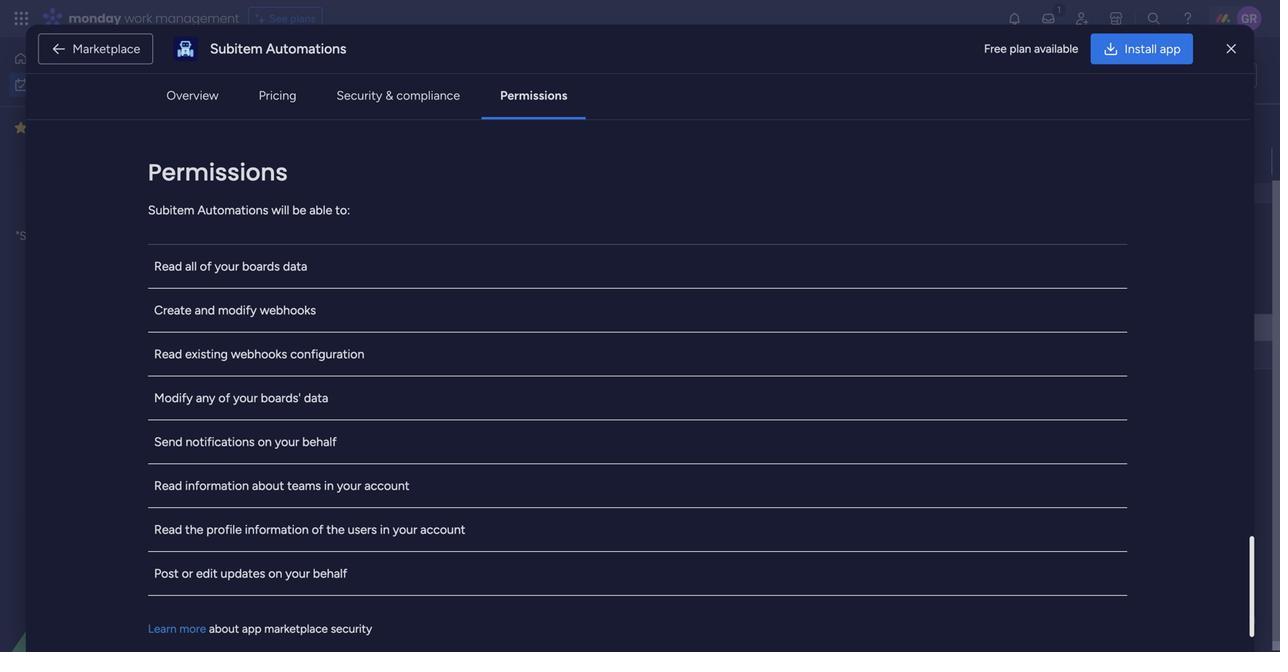 Task type: describe. For each thing, give the bounding box(es) containing it.
1 + from the top
[[251, 182, 258, 196]]

overview
[[167, 88, 219, 103]]

subitem automations will be able to:
[[148, 203, 350, 217]]

app for the
[[454, 66, 475, 80]]

1 horizontal spatial compliance
[[714, 66, 778, 80]]

automations for subitem automations will be able to:
[[197, 203, 268, 217]]

0 horizontal spatial in
[[324, 478, 334, 493]]

boards inside no favorite boards yet "star" any board so that you can easily access it later
[[101, 212, 138, 226]]

plans
[[290, 12, 316, 25]]

read existing webhooks configuration
[[154, 347, 364, 361]]

2 horizontal spatial the
[[622, 66, 641, 80]]

1 + add item from the top
[[251, 182, 304, 196]]

did
[[536, 66, 553, 80]]

1 vertical spatial webhooks
[[231, 347, 287, 361]]

read all of your boards data
[[154, 259, 307, 273]]

/ right today
[[306, 234, 313, 254]]

read information about teams in your account
[[154, 478, 410, 493]]

see
[[269, 12, 288, 25]]

marketplace
[[264, 622, 328, 636]]

0 vertical spatial on
[[258, 434, 272, 449]]

to do list
[[1207, 69, 1250, 82]]

plan
[[1010, 42, 1031, 56]]

items for today /
[[326, 238, 353, 251]]

1 vertical spatial and
[[195, 303, 215, 317]]

learn
[[148, 622, 177, 636]]

modify
[[154, 390, 193, 405]]

data for modify any of your boards' data
[[304, 390, 328, 405]]

my work
[[227, 58, 330, 92]]

project management link
[[779, 314, 921, 341]]

not
[[556, 66, 575, 80]]

2 vertical spatial app
[[242, 622, 262, 636]]

board
[[836, 289, 865, 303]]

install app button
[[1091, 33, 1193, 64]]

no favorite boards yet "star" any board so that you can easily access it later
[[16, 212, 181, 260]]

create and modify webhooks
[[154, 303, 316, 317]]

favorites button
[[11, 115, 150, 141]]

developer
[[478, 66, 533, 80]]

management
[[819, 323, 882, 336]]

boards'
[[261, 390, 301, 405]]

read the profile information of the users in your account
[[154, 522, 465, 537]]

more
[[179, 622, 206, 636]]

learn more link
[[148, 622, 206, 636]]

1 vertical spatial behalf
[[313, 566, 347, 581]]

task
[[249, 155, 270, 168]]

week for next
[[293, 400, 329, 420]]

free
[[984, 42, 1007, 56]]

of for any
[[218, 390, 230, 405]]

1 vertical spatial account
[[420, 522, 465, 537]]

week for this
[[290, 289, 326, 309]]

read for read existing webhooks configuration
[[154, 347, 182, 361]]

updates
[[221, 566, 265, 581]]

your down read the profile information of the users in your account
[[285, 566, 310, 581]]

about for teams
[[252, 478, 284, 493]]

send notifications on your behalf
[[154, 434, 337, 449]]

1 vertical spatial in
[[380, 522, 390, 537]]

modify
[[218, 303, 257, 317]]

the app developer did not provide the security and compliance information
[[431, 66, 845, 80]]

1 horizontal spatial the
[[326, 522, 345, 537]]

later
[[259, 456, 293, 475]]

2 vertical spatial of
[[312, 522, 323, 537]]

items for later /
[[317, 460, 344, 473]]

the
[[431, 66, 451, 80]]

do
[[676, 323, 689, 335]]

send
[[154, 434, 183, 449]]

app for install
[[1160, 42, 1181, 56]]

permissions inside permissions button
[[500, 88, 567, 103]]

subitem for subitem automations
[[210, 40, 262, 57]]

it
[[117, 246, 124, 260]]

yet
[[140, 212, 158, 226]]

later / 0 items
[[259, 456, 344, 475]]

/ up teams
[[297, 456, 304, 475]]

1 image
[[1052, 1, 1066, 18]]

compliance inside button
[[396, 88, 460, 103]]

can
[[162, 229, 181, 243]]

favorite
[[57, 212, 98, 226]]

your left 'next'
[[233, 390, 258, 405]]

overview button
[[154, 80, 231, 111]]

"star"
[[16, 229, 44, 243]]

your right all
[[215, 259, 239, 273]]

greg robinson image
[[1237, 6, 1262, 31]]

0 horizontal spatial security
[[331, 622, 372, 636]]

access
[[78, 246, 114, 260]]

notifications
[[186, 434, 255, 449]]

no
[[38, 212, 54, 226]]

that
[[116, 229, 137, 243]]

2 vertical spatial information
[[245, 522, 309, 537]]

be
[[292, 203, 306, 217]]

so
[[101, 229, 113, 243]]

project for project
[[249, 321, 284, 334]]

application logo image
[[173, 37, 198, 61]]

0 horizontal spatial permissions
[[148, 156, 288, 188]]

without
[[259, 511, 313, 531]]

/ up configuration
[[330, 289, 337, 309]]

task 1
[[249, 155, 278, 168]]

project for project management
[[781, 323, 816, 336]]

your up date
[[337, 478, 361, 493]]

marketplace
[[73, 42, 140, 56]]

to-do
[[661, 323, 689, 335]]

available
[[1034, 42, 1078, 56]]

security & compliance
[[336, 88, 460, 103]]

today / 0 items
[[259, 234, 353, 254]]

0 vertical spatial security
[[644, 66, 688, 80]]

0 vertical spatial information
[[781, 66, 845, 80]]

security
[[336, 88, 382, 103]]

configuration
[[290, 347, 364, 361]]

1 horizontal spatial any
[[196, 390, 215, 405]]

security & compliance button
[[324, 80, 472, 111]]

all
[[185, 259, 197, 273]]



Task type: locate. For each thing, give the bounding box(es) containing it.
0 horizontal spatial and
[[195, 303, 215, 317]]

+
[[251, 182, 258, 196], [251, 349, 258, 362]]

easily
[[47, 246, 76, 260]]

monday work management
[[69, 10, 239, 27]]

0 vertical spatial add
[[260, 182, 280, 196]]

post or edit updates on your behalf
[[154, 566, 347, 581]]

profile
[[206, 522, 242, 537]]

1 horizontal spatial boards
[[242, 259, 280, 273]]

0 vertical spatial boards
[[101, 212, 138, 226]]

security right 'provide'
[[644, 66, 688, 80]]

1 vertical spatial any
[[196, 390, 215, 405]]

/ right date
[[366, 511, 373, 531]]

date
[[1066, 289, 1089, 303]]

item up be at the top of the page
[[283, 182, 304, 196]]

1 vertical spatial information
[[185, 478, 249, 493]]

automations for subitem automations
[[266, 40, 346, 57]]

account
[[364, 478, 410, 493], [420, 522, 465, 537]]

items inside without a date / 0 items
[[386, 515, 413, 528]]

/
[[306, 234, 313, 254], [330, 289, 337, 309], [333, 400, 340, 420], [297, 456, 304, 475], [366, 511, 373, 531]]

in right teams
[[324, 478, 334, 493]]

item up boards'
[[283, 349, 304, 362]]

users
[[348, 522, 377, 537]]

1 horizontal spatial account
[[420, 522, 465, 537]]

1 vertical spatial + add item
[[251, 349, 304, 362]]

items right users
[[386, 515, 413, 528]]

0 down able
[[316, 238, 323, 251]]

automations left will
[[197, 203, 268, 217]]

0 vertical spatial items
[[326, 238, 353, 251]]

0 horizontal spatial app
[[242, 622, 262, 636]]

0 horizontal spatial 0
[[308, 460, 314, 473]]

home
[[34, 52, 63, 65]]

compliance
[[714, 66, 778, 80], [396, 88, 460, 103]]

modify any of your boards' data
[[154, 390, 328, 405]]

1 vertical spatial 0
[[308, 460, 314, 473]]

1 vertical spatial automations
[[197, 203, 268, 217]]

data right boards'
[[304, 390, 328, 405]]

1 horizontal spatial of
[[218, 390, 230, 405]]

later
[[127, 246, 150, 260]]

install app
[[1125, 42, 1181, 56]]

to
[[1207, 69, 1218, 82]]

project left management
[[781, 323, 816, 336]]

0 vertical spatial week
[[290, 289, 326, 309]]

webhooks right modify
[[260, 303, 316, 317]]

see plans button
[[248, 7, 323, 30]]

1 vertical spatial items
[[317, 460, 344, 473]]

1 vertical spatial security
[[331, 622, 372, 636]]

0 vertical spatial behalf
[[302, 434, 337, 449]]

mar
[[1065, 321, 1081, 334]]

security right marketplace
[[331, 622, 372, 636]]

read for read information about teams in your account
[[154, 478, 182, 493]]

subitem up the can
[[148, 203, 194, 217]]

lottie animation element
[[0, 497, 196, 652]]

board
[[68, 229, 98, 243]]

1 vertical spatial add
[[260, 349, 280, 362]]

2 horizontal spatial app
[[1160, 42, 1181, 56]]

items up teams
[[317, 460, 344, 473]]

0 vertical spatial any
[[47, 229, 66, 243]]

marketplace button
[[38, 33, 153, 64]]

data
[[283, 259, 307, 273], [304, 390, 328, 405]]

0 for later /
[[308, 460, 314, 473]]

subitem for subitem automations will be able to:
[[148, 203, 194, 217]]

0
[[316, 238, 323, 251], [308, 460, 314, 473], [377, 515, 384, 528]]

notifications image
[[1007, 11, 1022, 26]]

any up the easily at the top left of the page
[[47, 229, 66, 243]]

1 vertical spatial item
[[283, 349, 304, 362]]

boards down today
[[242, 259, 280, 273]]

0 vertical spatial + add item
[[251, 182, 304, 196]]

home link
[[9, 46, 187, 71]]

app inside button
[[1160, 42, 1181, 56]]

2 + add item from the top
[[251, 349, 304, 362]]

subitem up my
[[210, 40, 262, 57]]

1 horizontal spatial and
[[691, 66, 711, 80]]

0 inside later / 0 items
[[308, 460, 314, 473]]

0 vertical spatial webhooks
[[260, 303, 316, 317]]

work
[[268, 58, 330, 92]]

2 + from the top
[[251, 349, 258, 362]]

week
[[290, 289, 326, 309], [293, 400, 329, 420]]

1 horizontal spatial subitem
[[210, 40, 262, 57]]

1 add from the top
[[260, 182, 280, 196]]

read left the existing
[[154, 347, 182, 361]]

1 vertical spatial +
[[251, 349, 258, 362]]

+ up subitem automations will be able to:
[[251, 182, 258, 196]]

1 vertical spatial on
[[268, 566, 282, 581]]

data down today / 0 items
[[283, 259, 307, 273]]

1 read from the top
[[154, 259, 182, 273]]

2 horizontal spatial of
[[312, 522, 323, 537]]

1 vertical spatial permissions
[[148, 156, 288, 188]]

items inside later / 0 items
[[317, 460, 344, 473]]

information
[[781, 66, 845, 80], [185, 478, 249, 493], [245, 522, 309, 537]]

monday
[[69, 10, 121, 27]]

in right users
[[380, 522, 390, 537]]

management
[[155, 10, 239, 27]]

1 vertical spatial compliance
[[396, 88, 460, 103]]

0 horizontal spatial of
[[200, 259, 212, 273]]

the
[[622, 66, 641, 80], [185, 522, 203, 537], [326, 522, 345, 537]]

1 horizontal spatial app
[[454, 66, 475, 80]]

/ right boards'
[[333, 400, 340, 420]]

webhooks up modify any of your boards' data
[[231, 347, 287, 361]]

on right updates
[[268, 566, 282, 581]]

my
[[227, 58, 262, 92]]

0 horizontal spatial any
[[47, 229, 66, 243]]

items
[[326, 238, 353, 251], [317, 460, 344, 473], [386, 515, 413, 528]]

of right all
[[200, 259, 212, 273]]

or
[[182, 566, 193, 581]]

do
[[1221, 69, 1234, 82]]

1 vertical spatial of
[[218, 390, 230, 405]]

next
[[259, 400, 289, 420]]

0 inside without a date / 0 items
[[377, 515, 384, 528]]

your right users
[[393, 522, 417, 537]]

next week /
[[259, 400, 343, 420]]

about down later
[[252, 478, 284, 493]]

1 horizontal spatial 0
[[316, 238, 323, 251]]

lottie animation image
[[0, 497, 196, 652]]

install
[[1125, 42, 1157, 56]]

read for read the profile information of the users in your account
[[154, 522, 182, 537]]

update feed image
[[1041, 11, 1056, 26]]

1
[[273, 155, 278, 168]]

read down send
[[154, 478, 182, 493]]

0 inside today / 0 items
[[316, 238, 323, 251]]

0 vertical spatial app
[[1160, 42, 1181, 56]]

of left date
[[312, 522, 323, 537]]

0 horizontal spatial project
[[249, 321, 284, 334]]

0 vertical spatial about
[[252, 478, 284, 493]]

pricing button
[[246, 80, 309, 111]]

permissions up subitem automations will be able to:
[[148, 156, 288, 188]]

invite members image
[[1075, 11, 1090, 26]]

any
[[47, 229, 66, 243], [196, 390, 215, 405]]

items inside today / 0 items
[[326, 238, 353, 251]]

read for read all of your boards data
[[154, 259, 182, 273]]

2 vertical spatial 0
[[377, 515, 384, 528]]

0 vertical spatial item
[[283, 182, 304, 196]]

boards up that
[[101, 212, 138, 226]]

about right 'more'
[[209, 622, 239, 636]]

about for app
[[209, 622, 239, 636]]

0 vertical spatial and
[[691, 66, 711, 80]]

mar 8
[[1065, 321, 1090, 334]]

2 add from the top
[[260, 349, 280, 362]]

to do list button
[[1178, 63, 1257, 88]]

Filter dashboard by text search field
[[292, 122, 432, 146]]

1 horizontal spatial in
[[380, 522, 390, 537]]

v2 star 2 image
[[15, 119, 27, 137]]

1 vertical spatial about
[[209, 622, 239, 636]]

0 vertical spatial subitem
[[210, 40, 262, 57]]

0 vertical spatial +
[[251, 182, 258, 196]]

permissions down the did in the top of the page
[[500, 88, 567, 103]]

search everything image
[[1146, 11, 1162, 26]]

week right 'next'
[[293, 400, 329, 420]]

free plan available
[[984, 42, 1078, 56]]

3 read from the top
[[154, 478, 182, 493]]

edit
[[196, 566, 218, 581]]

0 horizontal spatial the
[[185, 522, 203, 537]]

0 right date
[[377, 515, 384, 528]]

on up later
[[258, 434, 272, 449]]

will
[[271, 203, 289, 217]]

any inside no favorite boards yet "star" any board so that you can easily access it later
[[47, 229, 66, 243]]

behalf down read the profile information of the users in your account
[[313, 566, 347, 581]]

0 horizontal spatial subitem
[[148, 203, 194, 217]]

data for read all of your boards data
[[283, 259, 307, 273]]

app right install
[[1160, 42, 1181, 56]]

permissions
[[500, 88, 567, 103], [148, 156, 288, 188]]

the left profile
[[185, 522, 203, 537]]

and
[[691, 66, 711, 80], [195, 303, 215, 317]]

0 vertical spatial account
[[364, 478, 410, 493]]

read left all
[[154, 259, 182, 273]]

1 horizontal spatial about
[[252, 478, 284, 493]]

2 horizontal spatial 0
[[377, 515, 384, 528]]

webhooks
[[260, 303, 316, 317], [231, 347, 287, 361]]

you
[[140, 229, 159, 243]]

0 horizontal spatial account
[[364, 478, 410, 493]]

help image
[[1180, 11, 1195, 26]]

app
[[1160, 42, 1181, 56], [454, 66, 475, 80], [242, 622, 262, 636]]

existing
[[185, 347, 228, 361]]

0 for today /
[[316, 238, 323, 251]]

automations up work
[[266, 40, 346, 57]]

select product image
[[14, 11, 29, 26]]

list
[[1236, 69, 1250, 82]]

app left marketplace
[[242, 622, 262, 636]]

project up read existing webhooks configuration at the bottom left of the page
[[249, 321, 284, 334]]

of up notifications in the left of the page
[[218, 390, 230, 405]]

1 horizontal spatial project
[[781, 323, 816, 336]]

0 horizontal spatial about
[[209, 622, 239, 636]]

read up post
[[154, 522, 182, 537]]

provide
[[578, 66, 619, 80]]

1 vertical spatial week
[[293, 400, 329, 420]]

2 vertical spatial items
[[386, 515, 413, 528]]

0 horizontal spatial compliance
[[396, 88, 460, 103]]

4 read from the top
[[154, 522, 182, 537]]

behalf up later / 0 items
[[302, 434, 337, 449]]

this
[[259, 289, 287, 309]]

0 up teams
[[308, 460, 314, 473]]

to:
[[335, 203, 350, 217]]

people
[[961, 289, 994, 303]]

of for all
[[200, 259, 212, 273]]

app right the
[[454, 66, 475, 80]]

able
[[309, 203, 332, 217]]

1 item from the top
[[283, 182, 304, 196]]

1 horizontal spatial permissions
[[500, 88, 567, 103]]

permissions button
[[488, 80, 580, 111]]

group
[[685, 289, 716, 303]]

to-
[[661, 323, 676, 335]]

favorites
[[33, 120, 85, 135]]

1 vertical spatial boards
[[242, 259, 280, 273]]

add up will
[[260, 182, 280, 196]]

your up later
[[275, 434, 299, 449]]

in
[[324, 478, 334, 493], [380, 522, 390, 537]]

pricing
[[259, 88, 296, 103]]

+ add item up will
[[251, 182, 304, 196]]

work
[[124, 10, 152, 27]]

+ add item up boards'
[[251, 349, 304, 362]]

0 vertical spatial permissions
[[500, 88, 567, 103]]

boards
[[101, 212, 138, 226], [242, 259, 280, 273]]

of
[[200, 259, 212, 273], [218, 390, 230, 405], [312, 522, 323, 537]]

0 horizontal spatial boards
[[101, 212, 138, 226]]

create
[[154, 303, 192, 317]]

home option
[[9, 46, 187, 71]]

items down to:
[[326, 238, 353, 251]]

the right 'provide'
[[622, 66, 641, 80]]

0 vertical spatial in
[[324, 478, 334, 493]]

1 vertical spatial subitem
[[148, 203, 194, 217]]

automations
[[266, 40, 346, 57], [197, 203, 268, 217]]

1 vertical spatial data
[[304, 390, 328, 405]]

project management
[[781, 323, 882, 336]]

2 item from the top
[[283, 349, 304, 362]]

+ add item
[[251, 182, 304, 196], [251, 349, 304, 362]]

any right "modify"
[[196, 390, 215, 405]]

0 vertical spatial of
[[200, 259, 212, 273]]

learn more about app marketplace security
[[148, 622, 372, 636]]

add up boards'
[[260, 349, 280, 362]]

add
[[260, 182, 280, 196], [260, 349, 280, 362]]

0 vertical spatial compliance
[[714, 66, 778, 80]]

teams
[[287, 478, 321, 493]]

2 read from the top
[[154, 347, 182, 361]]

item
[[283, 182, 304, 196], [283, 349, 304, 362]]

week right this
[[290, 289, 326, 309]]

monday marketplace image
[[1108, 11, 1124, 26]]

date
[[330, 511, 362, 531]]

1 vertical spatial app
[[454, 66, 475, 80]]

the right a
[[326, 522, 345, 537]]

dapulse x slim image
[[1227, 40, 1236, 58]]

post
[[154, 566, 179, 581]]

0 vertical spatial data
[[283, 259, 307, 273]]

1 horizontal spatial security
[[644, 66, 688, 80]]

0 vertical spatial automations
[[266, 40, 346, 57]]

0 vertical spatial 0
[[316, 238, 323, 251]]

+ up modify any of your boards' data
[[251, 349, 258, 362]]



Task type: vqa. For each thing, say whether or not it's contained in the screenshot.
the project dialog
no



